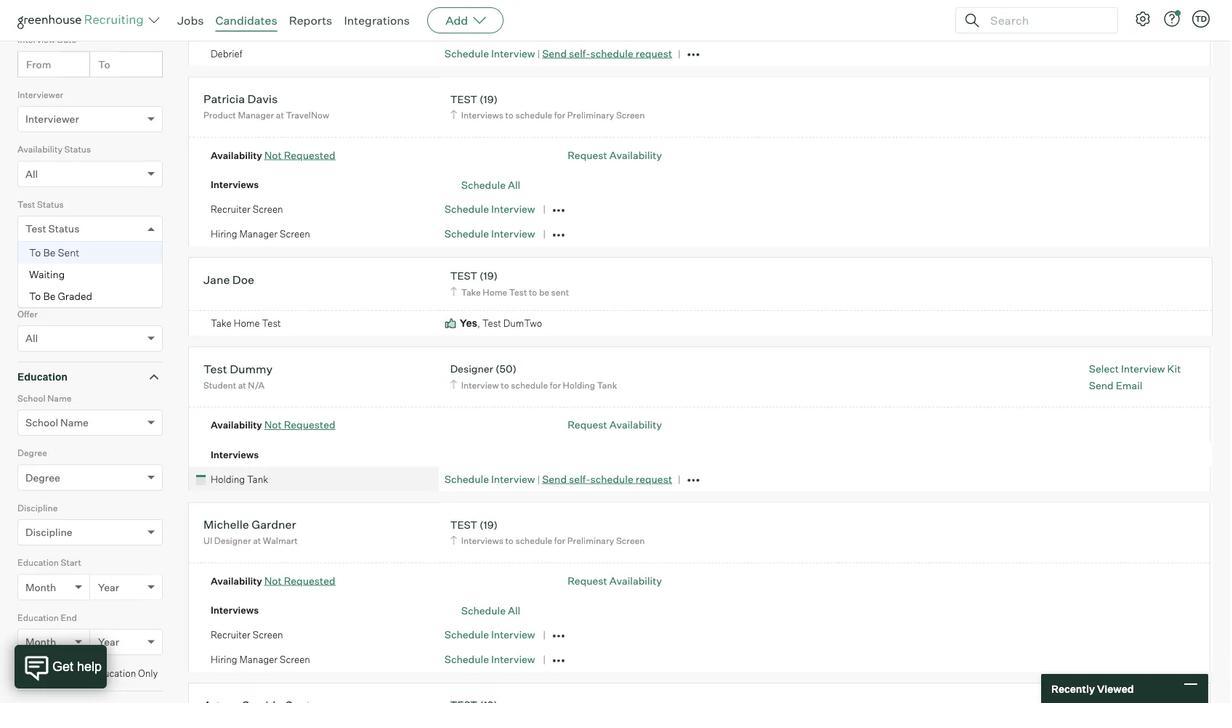 Task type: describe. For each thing, give the bounding box(es) containing it.
5 schedule interview link from the top
[[445, 629, 535, 642]]

td
[[1196, 14, 1207, 24]]

self- for holding tank
[[569, 473, 591, 486]]

not requested button for michelle gardner
[[264, 575, 336, 587]]

take home test to be sent link
[[448, 285, 573, 299]]

manager for gardner
[[239, 654, 278, 666]]

status for test status element
[[37, 199, 64, 210]]

requested for gardner
[[284, 575, 336, 587]]

take home test
[[211, 318, 281, 329]]

test dummy link
[[204, 362, 273, 378]]

to inside designer (50) interview to schedule for holding tank
[[501, 380, 509, 391]]

preliminary for michelle gardner
[[568, 536, 614, 547]]

recruiter for patricia
[[211, 203, 251, 215]]

jane doe
[[204, 272, 254, 287]]

designer inside designer (50) interview to schedule for holding tank
[[450, 363, 493, 376]]

to for to be graded
[[29, 290, 41, 303]]

1 schedule interview from the top
[[445, 203, 535, 216]]

1 vertical spatial holding
[[211, 474, 245, 485]]

education for education start
[[17, 558, 59, 569]]

student
[[204, 380, 236, 391]]

most
[[36, 668, 57, 680]]

at for davis
[[276, 110, 284, 121]]

holding tank
[[211, 474, 268, 485]]

walmart
[[263, 536, 298, 547]]

1 vertical spatial home
[[234, 318, 260, 329]]

1 vertical spatial take
[[211, 318, 232, 329]]

4 schedule interview from the top
[[445, 654, 535, 666]]

3 schedule interview from the top
[[445, 629, 535, 642]]

add
[[446, 13, 468, 28]]

2 vertical spatial status
[[48, 223, 80, 235]]

date
[[57, 34, 76, 45]]

| for holding tank
[[537, 474, 540, 485]]

(19) for michelle gardner
[[480, 519, 498, 531]]

to be graded option
[[18, 286, 162, 308]]

(50)
[[496, 363, 517, 376]]

debrief
[[211, 48, 242, 59]]

0 vertical spatial name
[[47, 393, 72, 404]]

integrations
[[344, 13, 410, 28]]

education start
[[17, 558, 81, 569]]

product
[[204, 110, 236, 121]]

yes , test dumtwo
[[460, 317, 542, 330]]

add button
[[427, 7, 504, 33]]

candidates
[[216, 13, 277, 28]]

recruiter screen for michelle
[[211, 629, 283, 641]]

ui
[[204, 536, 212, 547]]

for for gardner
[[554, 536, 566, 547]]

waiting option
[[18, 264, 162, 286]]

education for education end
[[17, 613, 59, 623]]

0 vertical spatial school
[[17, 393, 46, 404]]

availability status
[[17, 144, 91, 155]]

availability not requested for dummy
[[211, 419, 336, 432]]

start
[[61, 558, 81, 569]]

candidates link
[[216, 13, 277, 28]]

availability not requested for gardner
[[211, 575, 336, 587]]

send for holding tank
[[542, 473, 567, 486]]

0 horizontal spatial tank
[[247, 474, 268, 485]]

be for sent
[[43, 247, 56, 259]]

request for patricia davis
[[568, 149, 607, 161]]

completed scorecards
[[50, 10, 149, 21]]

request for debrief
[[636, 47, 672, 60]]

2 schedule interview link from the top
[[445, 203, 535, 216]]

most recent education only
[[36, 668, 158, 680]]

manager inside 'patricia davis product manager at travelnow'
[[238, 110, 274, 121]]

sent
[[551, 287, 569, 298]]

request availability for dummy
[[568, 419, 662, 432]]

schedule all for gardner
[[461, 604, 521, 617]]

patricia davis product manager at travelnow
[[204, 92, 329, 121]]

michelle gardner ui designer at walmart
[[204, 518, 298, 547]]

send for debrief
[[542, 47, 567, 60]]

graded
[[58, 290, 92, 303]]

test (19) take home test to be sent
[[450, 270, 569, 298]]

0 vertical spatial degree
[[17, 448, 47, 459]]

recruiter screen for patricia
[[211, 203, 283, 215]]

scorecards
[[100, 10, 149, 21]]

1 vertical spatial test status
[[25, 223, 80, 235]]

1 vertical spatial interviewer
[[25, 113, 79, 126]]

| for debrief
[[537, 48, 540, 59]]

at for gardner
[[253, 536, 261, 547]]

requested for dummy
[[284, 419, 336, 432]]

degree element
[[17, 446, 163, 501]]

patricia davis link
[[204, 92, 278, 108]]

schedule for schedule all link for michelle gardner
[[461, 604, 506, 617]]

to be graded
[[29, 290, 92, 303]]

(19) inside test (19) take home test to be sent
[[480, 270, 498, 283]]

test inside test (19) take home test to be sent
[[450, 270, 478, 283]]

schedule all link for michelle gardner
[[461, 604, 521, 617]]

1 vertical spatial school name
[[25, 417, 89, 429]]

schedule all for davis
[[461, 178, 521, 191]]

6 schedule interview link from the top
[[445, 654, 535, 666]]

request availability button for dummy
[[568, 419, 662, 432]]

designer (50) interview to schedule for holding tank
[[450, 363, 617, 391]]

be
[[539, 287, 550, 298]]

0 vertical spatial discipline
[[17, 503, 58, 514]]

schedule for schedule all link for patricia davis
[[461, 178, 506, 191]]

to inside test (19) take home test to be sent
[[529, 287, 537, 298]]

test for michelle gardner
[[450, 519, 478, 531]]

only
[[138, 668, 158, 680]]

schedule for fifth schedule interview link from the bottom of the page
[[445, 203, 489, 216]]

hiring manager screen for davis
[[211, 228, 310, 240]]

reports
[[289, 13, 332, 28]]

jane
[[204, 272, 230, 287]]

schedule for 2nd schedule interview link from the bottom of the page
[[445, 629, 489, 642]]

recent
[[59, 668, 90, 680]]

interviews to schedule for preliminary screen link for gardner
[[448, 534, 649, 548]]

none field inside test status element
[[18, 217, 33, 241]]

designer inside "michelle gardner ui designer at walmart"
[[214, 536, 251, 547]]

jobs link
[[177, 13, 204, 28]]

n/a
[[248, 380, 265, 391]]

configure image
[[1135, 10, 1152, 28]]

gardner
[[252, 518, 296, 532]]

td button
[[1193, 10, 1210, 28]]

recruiter for michelle
[[211, 629, 251, 641]]

recently viewed
[[1052, 683, 1134, 695]]

test inside test (19) take home test to be sent
[[509, 287, 527, 298]]

month for end
[[25, 636, 56, 649]]

test (19) interviews to schedule for preliminary screen for gardner
[[450, 519, 645, 547]]

hiring for michelle
[[211, 654, 237, 666]]

travelnow
[[286, 110, 329, 121]]

dummy
[[230, 362, 273, 376]]

viewed
[[1098, 683, 1134, 695]]



Task type: locate. For each thing, give the bounding box(es) containing it.
2 schedule all link from the top
[[461, 604, 521, 617]]

2 vertical spatial availability not requested
[[211, 575, 336, 587]]

Completed Scorecards checkbox
[[35, 10, 44, 19]]

2 schedule interview | send self-schedule request from the top
[[445, 473, 672, 486]]

interviewer up availability status
[[25, 113, 79, 126]]

,
[[478, 318, 480, 329]]

not requested button for test dummy
[[264, 419, 336, 432]]

0 vertical spatial interviewer
[[17, 89, 63, 100]]

1 vertical spatial schedule all link
[[461, 604, 521, 617]]

be inside option
[[43, 290, 56, 303]]

1 vertical spatial interviews to schedule for preliminary screen link
[[448, 534, 649, 548]]

0 vertical spatial request availability button
[[568, 149, 662, 161]]

1 test from the top
[[450, 93, 478, 106]]

schedule interview | send self-schedule request
[[445, 47, 672, 60], [445, 473, 672, 486]]

michelle
[[204, 518, 249, 532]]

month for start
[[25, 581, 56, 594]]

3 (19) from the top
[[480, 519, 498, 531]]

0 vertical spatial recruiter screen
[[211, 203, 283, 215]]

manager
[[238, 110, 274, 121], [239, 228, 278, 240], [239, 654, 278, 666]]

1 vertical spatial month
[[25, 636, 56, 649]]

name up the degree "element"
[[60, 417, 89, 429]]

hiring for patricia
[[211, 228, 237, 240]]

2 test (19) interviews to schedule for preliminary screen from the top
[[450, 519, 645, 547]]

from
[[26, 58, 51, 71]]

availability not requested for davis
[[211, 149, 336, 161]]

2 recruiter screen from the top
[[211, 629, 283, 641]]

2 requested from the top
[[284, 419, 336, 432]]

0 vertical spatial hiring manager screen
[[211, 228, 310, 240]]

2 horizontal spatial at
[[276, 110, 284, 121]]

1 vertical spatial year
[[98, 636, 119, 649]]

availability
[[17, 144, 62, 155], [610, 149, 662, 161], [211, 150, 262, 161], [610, 419, 662, 432], [211, 420, 262, 431], [610, 575, 662, 587], [211, 575, 262, 587]]

2 year from the top
[[98, 636, 119, 649]]

to up waiting
[[29, 247, 41, 259]]

0 vertical spatial schedule all
[[461, 178, 521, 191]]

2 vertical spatial request availability
[[568, 575, 662, 587]]

2 vertical spatial request
[[568, 575, 607, 587]]

jobs
[[177, 13, 204, 28]]

yes
[[460, 317, 478, 330]]

1 vertical spatial requested
[[284, 419, 336, 432]]

not requested button for patricia davis
[[264, 149, 336, 161]]

1 hiring from the top
[[211, 228, 237, 240]]

1 horizontal spatial tank
[[597, 380, 617, 391]]

1 vertical spatial not
[[264, 419, 282, 432]]

0 vertical spatial self-
[[569, 47, 591, 60]]

test
[[17, 199, 35, 210], [25, 223, 46, 235], [17, 254, 35, 265], [509, 287, 527, 298], [262, 318, 281, 329], [482, 318, 501, 329], [204, 362, 227, 376]]

to
[[98, 58, 110, 71], [29, 247, 41, 259], [29, 290, 41, 303]]

request for holding tank
[[636, 473, 672, 486]]

1 vertical spatial |
[[537, 474, 540, 485]]

test status element
[[17, 197, 163, 308]]

2 vertical spatial for
[[554, 536, 566, 547]]

2 vertical spatial manager
[[239, 654, 278, 666]]

2 hiring from the top
[[211, 654, 237, 666]]

2 not from the top
[[264, 419, 282, 432]]

0 vertical spatial test
[[450, 93, 478, 106]]

2 request from the top
[[636, 473, 672, 486]]

all inside availability status 'element'
[[25, 168, 38, 180]]

1 hiring manager screen from the top
[[211, 228, 310, 240]]

2 hiring manager screen from the top
[[211, 654, 310, 666]]

schedule all link for patricia davis
[[461, 178, 521, 191]]

1 schedule all link from the top
[[461, 178, 521, 191]]

3 test from the top
[[450, 519, 478, 531]]

take down jane doe link
[[211, 318, 232, 329]]

2 be from the top
[[43, 290, 56, 303]]

availability not requested down 'patricia davis product manager at travelnow'
[[211, 149, 336, 161]]

year down discipline element
[[98, 581, 119, 594]]

education left only
[[92, 668, 136, 680]]

1 test (19) interviews to schedule for preliminary screen from the top
[[450, 93, 645, 121]]

status up "to be sent"
[[37, 199, 64, 210]]

0 vertical spatial month
[[25, 581, 56, 594]]

hiring
[[211, 228, 237, 240], [211, 654, 237, 666]]

degree down school name element
[[17, 448, 47, 459]]

reports link
[[289, 13, 332, 28]]

to be sent
[[29, 247, 79, 259]]

1 vertical spatial at
[[238, 380, 246, 391]]

availability not requested down walmart
[[211, 575, 336, 587]]

score
[[37, 254, 61, 265]]

not requested button
[[264, 149, 336, 161], [264, 419, 336, 432], [264, 575, 336, 587]]

interview inside designer (50) interview to schedule for holding tank
[[461, 380, 499, 391]]

2 schedule all from the top
[[461, 604, 521, 617]]

1 vertical spatial designer
[[214, 536, 251, 547]]

education for education
[[17, 371, 68, 384]]

1 vertical spatial self-
[[569, 473, 591, 486]]

patricia
[[204, 92, 245, 106]]

1 interviews to schedule for preliminary screen link from the top
[[448, 108, 649, 122]]

2 recruiter from the top
[[211, 629, 251, 641]]

2 vertical spatial at
[[253, 536, 261, 547]]

3 not from the top
[[264, 575, 282, 587]]

request for test dummy
[[568, 419, 607, 432]]

year for education end
[[98, 636, 119, 649]]

1 request from the top
[[568, 149, 607, 161]]

to for to be sent
[[29, 247, 41, 259]]

not for davis
[[264, 149, 282, 161]]

integrations link
[[344, 13, 410, 28]]

screen
[[616, 110, 645, 121], [253, 203, 283, 215], [280, 228, 310, 240], [616, 536, 645, 547], [253, 629, 283, 641], [280, 654, 310, 666]]

be for graded
[[43, 290, 56, 303]]

schedule inside designer (50) interview to schedule for holding tank
[[511, 380, 548, 391]]

2 send from the top
[[542, 473, 567, 486]]

doe
[[233, 272, 254, 287]]

year up most recent education only
[[98, 636, 119, 649]]

2 month from the top
[[25, 636, 56, 649]]

1 vertical spatial status
[[37, 199, 64, 210]]

waiting
[[29, 268, 65, 281]]

test inside test dummy student at n/a
[[204, 362, 227, 376]]

1 schedule all from the top
[[461, 178, 521, 191]]

year for education start
[[98, 581, 119, 594]]

interview
[[17, 34, 55, 45], [491, 47, 535, 60], [491, 203, 535, 216], [491, 228, 535, 240], [461, 380, 499, 391], [491, 473, 535, 486], [491, 629, 535, 642], [491, 654, 535, 666]]

2 vertical spatial (19)
[[480, 519, 498, 531]]

Most Recent Education Only checkbox
[[20, 668, 30, 678]]

availability status element
[[17, 143, 163, 197]]

0 vertical spatial not requested button
[[264, 149, 336, 161]]

send self-schedule request link for holding tank
[[542, 473, 672, 486]]

take inside test (19) take home test to be sent
[[461, 287, 481, 298]]

request availability button for davis
[[568, 149, 662, 161]]

0 vertical spatial to
[[98, 58, 110, 71]]

0 vertical spatial not
[[264, 149, 282, 161]]

for for davis
[[554, 110, 566, 121]]

holding inside designer (50) interview to schedule for holding tank
[[563, 380, 595, 391]]

year
[[98, 581, 119, 594], [98, 636, 119, 649]]

discipline
[[17, 503, 58, 514], [25, 526, 72, 539]]

1 vertical spatial name
[[60, 417, 89, 429]]

1 vertical spatial discipline
[[25, 526, 72, 539]]

2 | from the top
[[537, 474, 540, 485]]

degree
[[17, 448, 47, 459], [25, 472, 60, 484]]

1 (19) from the top
[[480, 93, 498, 106]]

schedule for first schedule interview link from the bottom
[[445, 654, 489, 666]]

be down waiting
[[43, 290, 56, 303]]

request availability for gardner
[[568, 575, 662, 587]]

be inside option
[[43, 247, 56, 259]]

1 requested from the top
[[284, 149, 336, 161]]

1 schedule interview | send self-schedule request from the top
[[445, 47, 672, 60]]

requested for davis
[[284, 149, 336, 161]]

3 request availability from the top
[[568, 575, 662, 587]]

preliminary
[[568, 110, 614, 121], [568, 536, 614, 547]]

1 be from the top
[[43, 247, 56, 259]]

not requested button down travelnow
[[264, 149, 336, 161]]

recently
[[1052, 683, 1095, 695]]

month
[[25, 581, 56, 594], [25, 636, 56, 649]]

1 vertical spatial send
[[542, 473, 567, 486]]

1 vertical spatial request availability button
[[568, 419, 662, 432]]

designer down michelle
[[214, 536, 251, 547]]

designer left (50)
[[450, 363, 493, 376]]

name down offer element
[[47, 393, 72, 404]]

holding
[[563, 380, 595, 391], [211, 474, 245, 485]]

0 vertical spatial (19)
[[480, 93, 498, 106]]

2 request from the top
[[568, 419, 607, 432]]

0 horizontal spatial designer
[[214, 536, 251, 547]]

1 send from the top
[[542, 47, 567, 60]]

1 vertical spatial schedule interview | send self-schedule request
[[445, 473, 672, 486]]

list box
[[18, 242, 162, 308]]

name
[[47, 393, 72, 404], [60, 417, 89, 429]]

0 vertical spatial schedule interview | send self-schedule request
[[445, 47, 672, 60]]

2 request availability button from the top
[[568, 419, 662, 432]]

1 vertical spatial recruiter
[[211, 629, 251, 641]]

end
[[61, 613, 77, 623]]

(19) for patricia davis
[[480, 93, 498, 106]]

not down walmart
[[264, 575, 282, 587]]

all inside offer element
[[25, 332, 38, 345]]

request availability
[[568, 149, 662, 161], [568, 419, 662, 432], [568, 575, 662, 587]]

1 request availability from the top
[[568, 149, 662, 161]]

interview to schedule for holding tank link
[[448, 378, 621, 392]]

1 horizontal spatial at
[[253, 536, 261, 547]]

offer
[[17, 309, 38, 320]]

3 requested from the top
[[284, 575, 336, 587]]

1 horizontal spatial home
[[483, 287, 508, 298]]

1 recruiter from the top
[[211, 203, 251, 215]]

month down education start
[[25, 581, 56, 594]]

at inside test dummy student at n/a
[[238, 380, 246, 391]]

at inside 'patricia davis product manager at travelnow'
[[276, 110, 284, 121]]

0 vertical spatial designer
[[450, 363, 493, 376]]

not requested button down walmart
[[264, 575, 336, 587]]

education up school name element
[[17, 371, 68, 384]]

at down michelle gardner link
[[253, 536, 261, 547]]

1 recruiter screen from the top
[[211, 203, 283, 215]]

1 horizontal spatial designer
[[450, 363, 493, 376]]

request availability button
[[568, 149, 662, 161], [568, 419, 662, 432], [568, 575, 662, 587]]

0 vertical spatial take
[[461, 287, 481, 298]]

1 self- from the top
[[569, 47, 591, 60]]

interviews
[[211, 23, 259, 35], [461, 110, 504, 121], [211, 179, 259, 191], [211, 449, 259, 461], [461, 536, 504, 547], [211, 605, 259, 617]]

request availability button for gardner
[[568, 575, 662, 587]]

0 vertical spatial request availability
[[568, 149, 662, 161]]

1 not from the top
[[264, 149, 282, 161]]

0 vertical spatial interviews to schedule for preliminary screen link
[[448, 108, 649, 122]]

1 preliminary from the top
[[568, 110, 614, 121]]

offer element
[[17, 307, 163, 362]]

1 year from the top
[[98, 581, 119, 594]]

2 not requested button from the top
[[264, 419, 336, 432]]

0 vertical spatial preliminary
[[568, 110, 614, 121]]

3 request availability button from the top
[[568, 575, 662, 587]]

for inside designer (50) interview to schedule for holding tank
[[550, 380, 561, 391]]

1 request availability button from the top
[[568, 149, 662, 161]]

1 vertical spatial tank
[[247, 474, 268, 485]]

1 vertical spatial test
[[450, 270, 478, 283]]

degree up discipline element
[[25, 472, 60, 484]]

1 horizontal spatial take
[[461, 287, 481, 298]]

0 vertical spatial request
[[568, 149, 607, 161]]

1 availability not requested from the top
[[211, 149, 336, 161]]

test
[[450, 93, 478, 106], [450, 270, 478, 283], [450, 519, 478, 531]]

0 vertical spatial for
[[554, 110, 566, 121]]

not requested button down n/a
[[264, 419, 336, 432]]

schedule interview link
[[445, 47, 535, 60], [445, 203, 535, 216], [445, 228, 535, 240], [445, 473, 535, 486], [445, 629, 535, 642], [445, 654, 535, 666]]

school name element
[[17, 392, 163, 446]]

home
[[483, 287, 508, 298], [234, 318, 260, 329]]

4 schedule interview link from the top
[[445, 473, 535, 486]]

availability not requested
[[211, 149, 336, 161], [211, 419, 336, 432], [211, 575, 336, 587]]

hiring manager screen for gardner
[[211, 654, 310, 666]]

0 vertical spatial tank
[[597, 380, 617, 391]]

to down the greenhouse recruiting image
[[98, 58, 110, 71]]

2 interviews to schedule for preliminary screen link from the top
[[448, 534, 649, 548]]

0 vertical spatial school name
[[17, 393, 72, 404]]

0 vertical spatial status
[[64, 144, 91, 155]]

status for availability status 'element'
[[64, 144, 91, 155]]

1 month from the top
[[25, 581, 56, 594]]

be
[[43, 247, 56, 259], [43, 290, 56, 303]]

2 schedule interview from the top
[[445, 228, 535, 240]]

1 send self-schedule request link from the top
[[542, 47, 672, 60]]

1 vertical spatial manager
[[239, 228, 278, 240]]

school name
[[17, 393, 72, 404], [25, 417, 89, 429]]

3 request from the top
[[568, 575, 607, 587]]

to up offer
[[29, 290, 41, 303]]

to inside option
[[29, 247, 41, 259]]

at
[[276, 110, 284, 121], [238, 380, 246, 391], [253, 536, 261, 547]]

education left 'end'
[[17, 613, 59, 623]]

home up yes , test dumtwo
[[483, 287, 508, 298]]

schedule
[[445, 47, 489, 60], [461, 178, 506, 191], [445, 203, 489, 216], [445, 228, 489, 240], [445, 473, 489, 486], [461, 604, 506, 617], [445, 629, 489, 642], [445, 654, 489, 666]]

schedule interview | send self-schedule request for debrief
[[445, 47, 672, 60]]

interview date
[[17, 34, 76, 45]]

completed
[[50, 10, 98, 21]]

1 request from the top
[[636, 47, 672, 60]]

2 send self-schedule request link from the top
[[542, 473, 672, 486]]

1 vertical spatial school
[[25, 417, 58, 429]]

home inside test (19) take home test to be sent
[[483, 287, 508, 298]]

0 vertical spatial test status
[[17, 199, 64, 210]]

status
[[64, 144, 91, 155], [37, 199, 64, 210], [48, 223, 80, 235]]

2 self- from the top
[[569, 473, 591, 486]]

0 vertical spatial be
[[43, 247, 56, 259]]

test status
[[17, 199, 64, 210], [25, 223, 80, 235]]

0 horizontal spatial home
[[234, 318, 260, 329]]

request
[[568, 149, 607, 161], [568, 419, 607, 432], [568, 575, 607, 587]]

not down 'patricia davis product manager at travelnow'
[[264, 149, 282, 161]]

0 vertical spatial at
[[276, 110, 284, 121]]

to
[[505, 110, 514, 121], [529, 287, 537, 298], [501, 380, 509, 391], [505, 536, 514, 547]]

preliminary for patricia davis
[[568, 110, 614, 121]]

jane doe link
[[204, 272, 254, 289]]

status inside 'element'
[[64, 144, 91, 155]]

send self-schedule request link for debrief
[[542, 47, 672, 60]]

2 vertical spatial to
[[29, 290, 41, 303]]

take up the yes
[[461, 287, 481, 298]]

interviewer down from
[[17, 89, 63, 100]]

Search text field
[[987, 10, 1105, 31]]

0 vertical spatial schedule all link
[[461, 178, 521, 191]]

yes image
[[445, 316, 457, 331]]

0 vertical spatial hiring
[[211, 228, 237, 240]]

availability not requested down n/a
[[211, 419, 336, 432]]

(19)
[[480, 93, 498, 106], [480, 270, 498, 283], [480, 519, 498, 531]]

operator
[[25, 277, 68, 290]]

list box containing to be sent
[[18, 242, 162, 308]]

test inside yes , test dumtwo
[[482, 318, 501, 329]]

recruiter
[[211, 203, 251, 215], [211, 629, 251, 641]]

education end
[[17, 613, 77, 623]]

0 horizontal spatial take
[[211, 318, 232, 329]]

0 vertical spatial |
[[537, 48, 540, 59]]

1 horizontal spatial holding
[[563, 380, 595, 391]]

designer
[[450, 363, 493, 376], [214, 536, 251, 547]]

month down education end
[[25, 636, 56, 649]]

interviews to schedule for preliminary screen link for davis
[[448, 108, 649, 122]]

0 vertical spatial send self-schedule request link
[[542, 47, 672, 60]]

2 availability not requested from the top
[[211, 419, 336, 432]]

send self-schedule request link
[[542, 47, 672, 60], [542, 473, 672, 486]]

test dummy student at n/a
[[204, 362, 273, 391]]

1 schedule interview link from the top
[[445, 47, 535, 60]]

schedule
[[591, 47, 634, 60], [516, 110, 553, 121], [511, 380, 548, 391], [591, 473, 634, 486], [516, 536, 553, 547]]

schedule interview | send self-schedule request for holding tank
[[445, 473, 672, 486]]

discipline element
[[17, 501, 163, 556]]

1 | from the top
[[537, 48, 540, 59]]

to for to
[[98, 58, 110, 71]]

test for patricia davis
[[450, 93, 478, 106]]

Score number field
[[94, 271, 163, 297]]

0 horizontal spatial holding
[[211, 474, 245, 485]]

2 preliminary from the top
[[568, 536, 614, 547]]

education left start
[[17, 558, 59, 569]]

dumtwo
[[504, 318, 542, 329]]

at inside "michelle gardner ui designer at walmart"
[[253, 536, 261, 547]]

test (19) interviews to schedule for preliminary screen for davis
[[450, 93, 645, 121]]

at down davis
[[276, 110, 284, 121]]

availability inside 'element'
[[17, 144, 62, 155]]

2 test from the top
[[450, 270, 478, 283]]

request for michelle gardner
[[568, 575, 607, 587]]

0 vertical spatial availability not requested
[[211, 149, 336, 161]]

2 vertical spatial not
[[264, 575, 282, 587]]

test score
[[17, 254, 61, 265]]

td button
[[1190, 7, 1213, 31]]

status up sent
[[48, 223, 80, 235]]

1 vertical spatial hiring manager screen
[[211, 654, 310, 666]]

1 vertical spatial send self-schedule request link
[[542, 473, 672, 486]]

not for dummy
[[264, 419, 282, 432]]

to inside option
[[29, 290, 41, 303]]

manager for davis
[[239, 228, 278, 240]]

send
[[542, 47, 567, 60], [542, 473, 567, 486]]

0 vertical spatial home
[[483, 287, 508, 298]]

1 vertical spatial degree
[[25, 472, 60, 484]]

2 (19) from the top
[[480, 270, 498, 283]]

1 vertical spatial not requested button
[[264, 419, 336, 432]]

home down the doe
[[234, 318, 260, 329]]

0 vertical spatial recruiter
[[211, 203, 251, 215]]

2 vertical spatial test
[[450, 519, 478, 531]]

1 not requested button from the top
[[264, 149, 336, 161]]

not for gardner
[[264, 575, 282, 587]]

at left n/a
[[238, 380, 246, 391]]

not down n/a
[[264, 419, 282, 432]]

1 vertical spatial (19)
[[480, 270, 498, 283]]

tank inside designer (50) interview to schedule for holding tank
[[597, 380, 617, 391]]

None field
[[18, 217, 33, 241]]

to be sent option
[[18, 242, 162, 264]]

1 vertical spatial request
[[568, 419, 607, 432]]

2 vertical spatial requested
[[284, 575, 336, 587]]

1 vertical spatial schedule all
[[461, 604, 521, 617]]

interviewer element
[[17, 88, 163, 143]]

all
[[25, 168, 38, 180], [508, 178, 521, 191], [25, 332, 38, 345], [508, 604, 521, 617]]

list box inside test status element
[[18, 242, 162, 308]]

sent
[[58, 247, 79, 259]]

request availability for davis
[[568, 149, 662, 161]]

3 schedule interview link from the top
[[445, 228, 535, 240]]

0 vertical spatial test (19) interviews to schedule for preliminary screen
[[450, 93, 645, 121]]

self-
[[569, 47, 591, 60], [569, 473, 591, 486]]

greenhouse recruiting image
[[17, 12, 148, 29]]

0 vertical spatial manager
[[238, 110, 274, 121]]

3 availability not requested from the top
[[211, 575, 336, 587]]

schedule interview
[[445, 203, 535, 216], [445, 228, 535, 240], [445, 629, 535, 642], [445, 654, 535, 666]]

2 vertical spatial not requested button
[[264, 575, 336, 587]]

hiring manager screen
[[211, 228, 310, 240], [211, 654, 310, 666]]

status down interviewer element
[[64, 144, 91, 155]]

1 vertical spatial hiring
[[211, 654, 237, 666]]

3 not requested button from the top
[[264, 575, 336, 587]]

michelle gardner link
[[204, 518, 296, 534]]

self- for debrief
[[569, 47, 591, 60]]

2 request availability from the top
[[568, 419, 662, 432]]

2 vertical spatial request availability button
[[568, 575, 662, 587]]

davis
[[248, 92, 278, 106]]

0 vertical spatial year
[[98, 581, 119, 594]]

be left sent
[[43, 247, 56, 259]]

test (19) interviews to schedule for preliminary screen
[[450, 93, 645, 121], [450, 519, 645, 547]]

1 vertical spatial be
[[43, 290, 56, 303]]

1 vertical spatial request
[[636, 473, 672, 486]]

schedule for 4th schedule interview link from the bottom of the page
[[445, 228, 489, 240]]

schedule all
[[461, 178, 521, 191], [461, 604, 521, 617]]

tank
[[597, 380, 617, 391], [247, 474, 268, 485]]

for
[[554, 110, 566, 121], [550, 380, 561, 391], [554, 536, 566, 547]]

1 vertical spatial preliminary
[[568, 536, 614, 547]]



Task type: vqa. For each thing, say whether or not it's contained in the screenshot.
the bottommost Interviews to schedule for Preliminary Screen link
yes



